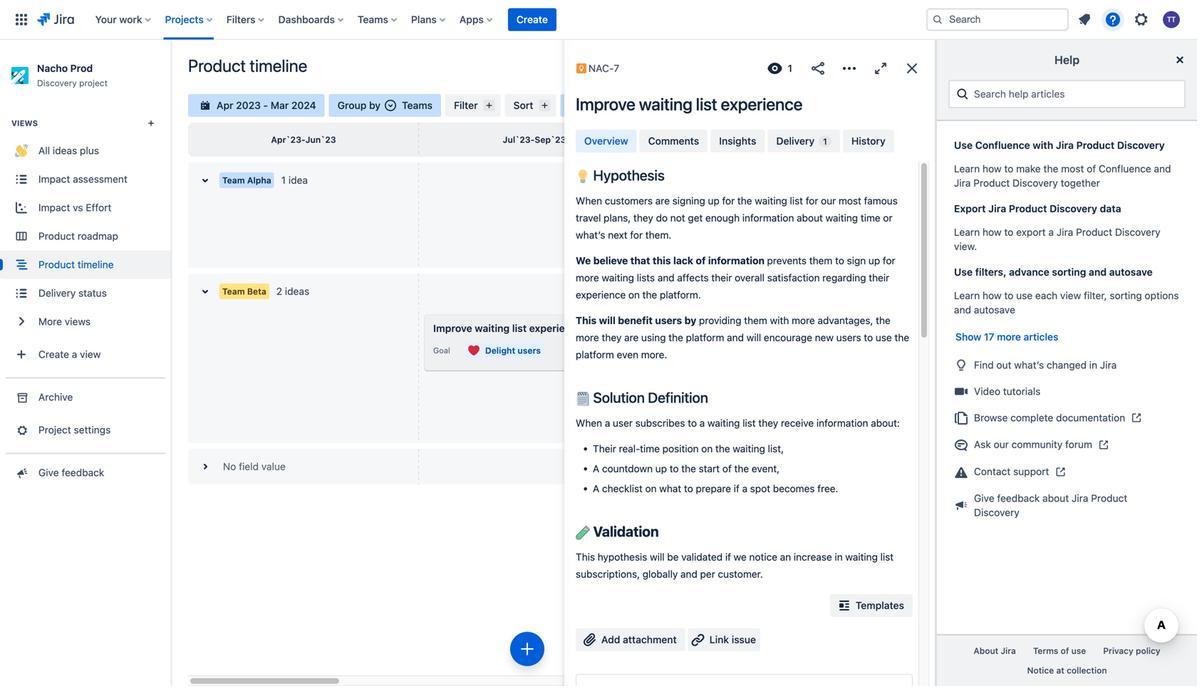 Task type: describe. For each thing, give the bounding box(es) containing it.
vs
[[73, 202, 83, 213]]

0 vertical spatial improve waiting list experience
[[576, 94, 803, 114]]

2 vertical spatial 1
[[281, 174, 286, 186]]

notice
[[1028, 666, 1054, 676]]

1 horizontal spatial our
[[994, 439, 1009, 451]]

customer.
[[718, 568, 763, 580]]

up for sign
[[869, 255, 880, 267]]

discovery inside learn how to export a jira product discovery view.
[[1116, 226, 1161, 238]]

templates button
[[830, 594, 913, 617]]

an
[[780, 551, 791, 563]]

2 vertical spatial users
[[518, 346, 541, 356]]

plus
[[80, 145, 99, 156]]

project
[[38, 424, 71, 436]]

are inside 'providing them with more advantages, the more they are using the platform and will encourage new users to use the platform even more.'
[[624, 332, 639, 344]]

the right using
[[669, 332, 684, 344]]

close image
[[1172, 51, 1189, 68]]

how for filters,
[[983, 290, 1002, 302]]

show 17 more articles button
[[949, 329, 1066, 346]]

0 vertical spatial product timeline
[[188, 56, 307, 75]]

checklist
[[602, 483, 643, 495]]

this for this hypothesis will be validated if we notice an increase in waiting list subscriptions, globally and per customer.
[[576, 551, 595, 563]]

help image
[[1105, 11, 1122, 28]]

-
[[263, 99, 268, 111]]

do
[[656, 212, 668, 224]]

product inside product timeline link
[[38, 259, 75, 270]]

hypothesis
[[590, 167, 665, 184]]

jira product discovery navigation element
[[0, 40, 171, 686]]

on inside the prevents them to sign up for more waiting lists and affects their overall satisfaction regarding their experience on the platform.
[[629, 289, 640, 301]]

use confluence with jira product discovery
[[954, 139, 1165, 151]]

experience inside the prevents them to sign up for more waiting lists and affects their overall satisfaction regarding their experience on the platform.
[[576, 289, 626, 301]]

them for satisfaction
[[810, 255, 833, 267]]

plans button
[[407, 8, 451, 31]]

add attachment image
[[582, 631, 599, 649]]

current project sidebar image
[[155, 57, 187, 86]]

famous
[[864, 195, 898, 207]]

that
[[631, 255, 650, 267]]

when customers are signing up for the waiting list for our most famous travel plans, they do not get enough information about waiting time or what's next for them.
[[576, 195, 901, 241]]

use inside learn how to use each view filter, sorting options and autosave
[[1017, 290, 1033, 302]]

give for give feedback
[[38, 467, 59, 479]]

are inside when customers are signing up for the waiting list for our most famous travel plans, they do not get enough information about waiting time or what's next for them.
[[656, 195, 670, 207]]

or
[[883, 212, 893, 224]]

view inside learn how to use each view filter, sorting options and autosave
[[1061, 290, 1082, 302]]

list up insights button
[[696, 94, 717, 114]]

1 vertical spatial time
[[640, 443, 660, 455]]

waiting up sign
[[826, 212, 858, 224]]

becomes
[[773, 483, 815, 495]]

for up the enough
[[722, 195, 735, 207]]

your profile and settings image
[[1163, 11, 1180, 28]]

1 horizontal spatial teams
[[402, 99, 433, 111]]

create a view
[[38, 349, 101, 360]]

privacy
[[1104, 646, 1134, 656]]

1 vertical spatial improve waiting list experience
[[433, 323, 582, 334]]

add ideas image
[[519, 641, 536, 658]]

jul`23-
[[503, 135, 535, 145]]

tab list containing overview
[[575, 128, 925, 154]]

policy
[[1136, 646, 1161, 656]]

for inside the prevents them to sign up for more waiting lists and affects their overall satisfaction regarding their experience on the platform.
[[883, 255, 896, 267]]

of right "start"
[[723, 463, 732, 475]]

overview
[[585, 135, 628, 147]]

together
[[1061, 177, 1101, 189]]

archive
[[38, 391, 73, 403]]

terms of use link
[[1025, 642, 1095, 661]]

mar
[[271, 99, 289, 111]]

fields
[[569, 99, 597, 111]]

complete
[[1011, 412, 1054, 424]]

for up prevents
[[806, 195, 819, 207]]

this will benefit users by
[[576, 315, 697, 326]]

about jira
[[974, 646, 1016, 656]]

them for will
[[744, 315, 768, 326]]

1 idea
[[281, 174, 308, 186]]

2 horizontal spatial they
[[759, 417, 779, 429]]

project settings
[[38, 424, 111, 436]]

jira inside 'link'
[[1101, 359, 1117, 371]]

plans
[[411, 14, 437, 25]]

impact vs effort
[[38, 202, 112, 213]]

ideas for all
[[53, 145, 77, 156]]

history button
[[843, 130, 894, 153]]

a for a checklist on what to prepare if a spot becomes free.
[[593, 483, 600, 495]]

0 vertical spatial experience
[[721, 94, 803, 114]]

waiting inside this hypothesis will be validated if we notice an increase in waiting list subscriptions, globally and per customer.
[[846, 551, 878, 563]]

to up what
[[670, 463, 679, 475]]

archive button
[[0, 383, 171, 412]]

product inside product roadmap link
[[38, 230, 75, 242]]

discovery inside learn how to make the most of confluence and jira product discovery together
[[1013, 177, 1058, 189]]

for right 'next'
[[630, 229, 643, 241]]

list left receive
[[743, 417, 756, 429]]

privacy policy
[[1104, 646, 1161, 656]]

jira right export
[[989, 203, 1007, 215]]

7
[[614, 62, 620, 74]]

0 horizontal spatial confluence
[[976, 139, 1031, 151]]

a left 'user'
[[605, 417, 610, 429]]

and inside learn how to make the most of confluence and jira product discovery together
[[1154, 163, 1172, 175]]

calendar image
[[197, 97, 214, 114]]

2 their from the left
[[869, 272, 890, 284]]

waiting up prevents
[[755, 195, 788, 207]]

the up "start"
[[716, 443, 730, 455]]

what's inside 'link'
[[1015, 359, 1044, 371]]

create a view button
[[0, 340, 171, 369]]

real-
[[619, 443, 640, 455]]

0 vertical spatial users
[[655, 315, 682, 326]]

waiting up delight
[[475, 323, 510, 334]]

apr`23-jun`23
[[271, 135, 336, 145]]

team for 1 idea
[[222, 175, 245, 185]]

they inside when customers are signing up for the waiting list for our most famous travel plans, they do not get enough information about waiting time or what's next for them.
[[634, 212, 654, 224]]

of right lack
[[696, 255, 706, 267]]

notice at collection
[[1028, 666, 1107, 676]]

to inside learn how to make the most of confluence and jira product discovery together
[[1005, 163, 1014, 175]]

learn how to export a jira product discovery view.
[[954, 226, 1161, 252]]

0 horizontal spatial platform
[[576, 349, 614, 361]]

contact
[[974, 466, 1011, 478]]

status
[[78, 287, 107, 299]]

and inside the prevents them to sign up for more waiting lists and affects their overall satisfaction regarding their experience on the platform.
[[658, 272, 675, 284]]

0 horizontal spatial up
[[656, 463, 667, 475]]

0 vertical spatial improve
[[576, 94, 636, 114]]

lack
[[674, 255, 694, 267]]

community
[[1012, 439, 1063, 451]]

editor templates image
[[836, 597, 853, 614]]

export jira product discovery data
[[954, 203, 1122, 215]]

projects
[[165, 14, 204, 25]]

discovery up data
[[1118, 139, 1165, 151]]

goal
[[433, 346, 450, 355]]

with for confluence
[[1033, 139, 1054, 151]]

terms
[[1033, 646, 1059, 656]]

group by
[[338, 99, 381, 111]]

jun`23
[[306, 135, 336, 145]]

lists
[[637, 272, 655, 284]]

the right advantages,
[[876, 315, 891, 326]]

waiting inside the prevents them to sign up for more waiting lists and affects their overall satisfaction regarding their experience on the platform.
[[602, 272, 634, 284]]

advance
[[1009, 266, 1050, 278]]

to inside 'providing them with more advantages, the more they are using the platform and will encourage new users to use the platform even more.'
[[864, 332, 873, 344]]

a inside learn how to export a jira product discovery view.
[[1049, 226, 1054, 238]]

2 for 2 ideas
[[276, 285, 282, 297]]

link issue
[[710, 634, 756, 646]]

:bulb: image
[[576, 170, 590, 184]]

:wave: image
[[15, 144, 28, 157]]

browse complete documentation
[[974, 412, 1126, 424]]

list up delight users
[[512, 323, 527, 334]]

dashboards
[[278, 14, 335, 25]]

of right terms
[[1061, 646, 1070, 656]]

help
[[1055, 53, 1080, 67]]

filter,
[[1084, 290, 1107, 302]]

2 horizontal spatial use
[[1072, 646, 1087, 656]]

notifications image
[[1076, 11, 1093, 28]]

validated
[[682, 551, 723, 563]]

privacy policy link
[[1095, 642, 1169, 661]]

contact support link
[[949, 459, 1186, 486]]

the left event,
[[735, 463, 749, 475]]

their real-time position on the waiting list,
[[593, 443, 784, 455]]

when for when customers are signing up for the waiting list for our most famous travel plans, they do not get enough information about waiting time or what's next for them.
[[576, 195, 602, 207]]

to inside learn how to use each view filter, sorting options and autosave
[[1005, 290, 1014, 302]]

expand image
[[873, 60, 890, 77]]

the inside the prevents them to sign up for more waiting lists and affects their overall satisfaction regarding their experience on the platform.
[[643, 289, 657, 301]]

give feedback
[[38, 467, 104, 479]]

1 horizontal spatial autosave
[[1110, 266, 1153, 278]]

product up together
[[1077, 139, 1115, 151]]

not
[[671, 212, 685, 224]]

nacho
[[37, 62, 68, 74]]

2 vertical spatial experience
[[529, 323, 582, 334]]

1 their from the left
[[712, 272, 732, 284]]

:bulb: image
[[576, 170, 590, 184]]

team for 2 ideas
[[222, 287, 245, 297]]

1 vertical spatial improve
[[433, 323, 472, 334]]

ask our community forum link
[[949, 432, 1186, 459]]

prevents them to sign up for more waiting lists and affects their overall satisfaction regarding their experience on the platform.
[[576, 255, 898, 301]]

more down this will benefit users by
[[576, 332, 599, 344]]

prod
[[70, 62, 93, 74]]

use for use confluence with jira product discovery
[[954, 139, 973, 151]]

use filters, advance sorting and autosave
[[954, 266, 1153, 278]]

find out what's changed in jira
[[974, 359, 1117, 371]]

1 horizontal spatial if
[[734, 483, 740, 495]]

to up their real-time position on the waiting list,
[[688, 417, 697, 429]]

2 horizontal spatial on
[[702, 443, 713, 455]]

a left the spot
[[742, 483, 748, 495]]

video tutorials link
[[949, 378, 1186, 405]]

0 horizontal spatial sorting
[[1052, 266, 1087, 278]]

:test_tube: image
[[576, 526, 590, 540]]

create for create a view
[[38, 349, 69, 360]]

product up "export"
[[1009, 203, 1048, 215]]

forum
[[1066, 439, 1093, 451]]

0 vertical spatial by
[[369, 99, 381, 111]]

a countdown up to the start of the event,
[[593, 463, 780, 475]]

1 vertical spatial information
[[708, 255, 765, 267]]

discovery inside nacho prod discovery project
[[37, 78, 77, 88]]

1 horizontal spatial timeline
[[250, 56, 307, 75]]

information inside when customers are signing up for the waiting list for our most famous travel plans, they do not get enough information about waiting time or what's next for them.
[[743, 212, 794, 224]]

idea
[[289, 174, 308, 186]]

a inside dropdown button
[[72, 349, 77, 360]]

more views link
[[0, 308, 171, 336]]

overview tab panel
[[570, 161, 919, 686]]

impact for impact assessment
[[38, 173, 70, 185]]

we
[[576, 255, 591, 267]]

list,
[[768, 443, 784, 455]]

2 vertical spatial on
[[645, 483, 657, 495]]

to right what
[[684, 483, 693, 495]]

give feedback about jira product discovery
[[974, 493, 1128, 519]]

:test_tube: image
[[576, 526, 590, 540]]



Task type: vqa. For each thing, say whether or not it's contained in the screenshot.
open icon
no



Task type: locate. For each thing, give the bounding box(es) containing it.
1 vertical spatial 2
[[276, 285, 282, 297]]

free.
[[818, 483, 839, 495]]

delivery for delivery status
[[38, 287, 76, 299]]

1 horizontal spatial with
[[1033, 139, 1054, 151]]

0 horizontal spatial if
[[726, 551, 731, 563]]

0 horizontal spatial ideas
[[53, 145, 77, 156]]

if inside this hypothesis will be validated if we notice an increase in waiting list subscriptions, globally and per customer.
[[726, 551, 731, 563]]

0 horizontal spatial our
[[821, 195, 836, 207]]

feedback for give feedback
[[62, 467, 104, 479]]

pinned fields element
[[576, 674, 913, 686]]

the down lists
[[643, 289, 657, 301]]

all ideas plus
[[38, 145, 99, 156]]

create for create
[[517, 14, 548, 25]]

signing
[[673, 195, 706, 207]]

notice
[[750, 551, 778, 563]]

the down their real-time position on the waiting list,
[[682, 463, 696, 475]]

2 team from the top
[[222, 287, 245, 297]]

1 vertical spatial a
[[593, 483, 600, 495]]

delivery inside delivery status 'link'
[[38, 287, 76, 299]]

of inside learn how to make the most of confluence and jira product discovery together
[[1087, 163, 1096, 175]]

by left multi select dropdown image
[[369, 99, 381, 111]]

sorting right filter,
[[1110, 290, 1142, 302]]

up right sign
[[869, 255, 880, 267]]

export
[[1017, 226, 1046, 238]]

what's right out
[[1015, 359, 1044, 371]]

0 vertical spatial 2
[[605, 99, 611, 111]]

are up even
[[624, 332, 639, 344]]

1 this from the top
[[576, 315, 597, 326]]

jira inside button
[[1001, 646, 1016, 656]]

discovery inside "give feedback about jira product discovery"
[[974, 507, 1020, 519]]

definition
[[648, 389, 708, 406]]

2 this from the top
[[576, 551, 595, 563]]

impact vs effort link
[[0, 194, 171, 222]]

value
[[261, 461, 286, 473]]

1 vertical spatial about
[[1043, 493, 1069, 504]]

at
[[1057, 666, 1065, 676]]

:notepad_spiral: image
[[576, 392, 590, 406], [576, 392, 590, 406]]

them up regarding
[[810, 255, 833, 267]]

feedback inside "give feedback about jira product discovery"
[[998, 493, 1040, 504]]

about inside "give feedback about jira product discovery"
[[1043, 493, 1069, 504]]

dashboards button
[[274, 8, 349, 31]]

0 horizontal spatial they
[[602, 332, 622, 344]]

17
[[984, 331, 995, 343]]

use up collection
[[1072, 646, 1087, 656]]

the left show
[[895, 332, 910, 344]]

search image
[[932, 14, 944, 25]]

this for this will benefit users by
[[576, 315, 597, 326]]

jira inside learn how to make the most of confluence and jira product discovery together
[[954, 177, 971, 189]]

team alpha
[[222, 175, 271, 185]]

filters button
[[222, 8, 270, 31]]

when inside when customers are signing up for the waiting list for our most famous travel plans, they do not get enough information about waiting time or what's next for them.
[[576, 195, 602, 207]]

1 vertical spatial sorting
[[1110, 290, 1142, 302]]

field
[[239, 461, 259, 473]]

sign
[[847, 255, 866, 267]]

users inside 'providing them with more advantages, the more they are using the platform and will encourage new users to use the platform even more.'
[[837, 332, 862, 344]]

3 how from the top
[[983, 290, 1002, 302]]

them inside 'providing them with more advantages, the more they are using the platform and will encourage new users to use the platform even more.'
[[744, 315, 768, 326]]

how down export
[[983, 226, 1002, 238]]

1 left the idea
[[281, 174, 286, 186]]

delivery for delivery
[[777, 135, 815, 147]]

their right regarding
[[869, 272, 890, 284]]

0 horizontal spatial use
[[876, 332, 892, 344]]

0 horizontal spatial are
[[624, 332, 639, 344]]

platform left even
[[576, 349, 614, 361]]

1 vertical spatial are
[[624, 332, 639, 344]]

users up using
[[655, 315, 682, 326]]

1 vertical spatial in
[[835, 551, 843, 563]]

1 vertical spatial confluence
[[1099, 163, 1152, 175]]

product inside "give feedback about jira product discovery"
[[1092, 493, 1128, 504]]

1 vertical spatial this
[[576, 551, 595, 563]]

1 horizontal spatial are
[[656, 195, 670, 207]]

1 horizontal spatial time
[[861, 212, 881, 224]]

1 vertical spatial delivery
[[38, 287, 76, 299]]

link
[[710, 634, 729, 646]]

delivery
[[777, 135, 815, 147], [38, 287, 76, 299]]

1 horizontal spatial sorting
[[1110, 290, 1142, 302]]

learn for learn how to make the most of confluence and jira product discovery together
[[954, 163, 980, 175]]

use for use filters, advance sorting and autosave
[[954, 266, 973, 278]]

will left encourage
[[747, 332, 761, 344]]

nac-7
[[589, 62, 620, 74]]

to inside the prevents them to sign up for more waiting lists and affects their overall satisfaction regarding their experience on the platform.
[[835, 255, 845, 267]]

attachment
[[623, 634, 677, 646]]

2 how from the top
[[983, 226, 1002, 238]]

settings image
[[1133, 11, 1151, 28]]

advantages,
[[818, 315, 873, 326]]

more inside show 17 more articles button
[[997, 331, 1021, 343]]

1 vertical spatial by
[[685, 315, 697, 326]]

ask our community forum
[[974, 439, 1093, 451]]

if left we
[[726, 551, 731, 563]]

our right 'ask'
[[994, 439, 1009, 451]]

overview button
[[576, 130, 637, 153]]

ideas
[[53, 145, 77, 156], [285, 285, 310, 297]]

give
[[38, 467, 59, 479], [974, 493, 995, 504]]

waiting up event,
[[733, 443, 765, 455]]

they inside 'providing them with more advantages, the more they are using the platform and will encourage new users to use the platform even more.'
[[602, 332, 622, 344]]

1 vertical spatial team
[[222, 287, 245, 297]]

2 vertical spatial will
[[650, 551, 665, 563]]

about inside when customers are signing up for the waiting list for our most famous travel plans, they do not get enough information about waiting time or what's next for them.
[[797, 212, 823, 224]]

2 when from the top
[[576, 417, 602, 429]]

1 a from the top
[[593, 463, 600, 475]]

project settings image
[[14, 423, 29, 437]]

1 vertical spatial feedback
[[998, 493, 1040, 504]]

teams inside popup button
[[358, 14, 388, 25]]

1 how from the top
[[983, 163, 1002, 175]]

a up their real-time position on the waiting list,
[[700, 417, 705, 429]]

0 horizontal spatial timeline
[[78, 259, 114, 270]]

with inside 'providing them with more advantages, the more they are using the platform and will encourage new users to use the platform even more.'
[[770, 315, 789, 326]]

will inside 'providing them with more advantages, the more they are using the platform and will encourage new users to use the platform even more.'
[[747, 332, 761, 344]]

using
[[642, 332, 666, 344]]

receive
[[781, 417, 814, 429]]

0 horizontal spatial in
[[835, 551, 843, 563]]

platform down providing
[[686, 332, 725, 344]]

0 vertical spatial timeline
[[250, 56, 307, 75]]

subscribes
[[636, 417, 685, 429]]

feedback for give feedback about jira product discovery
[[998, 493, 1040, 504]]

if right prepare
[[734, 483, 740, 495]]

nac-
[[589, 62, 614, 74]]

0 horizontal spatial 1
[[281, 174, 286, 186]]

them inside the prevents them to sign up for more waiting lists and affects their overall satisfaction regarding their experience on the platform.
[[810, 255, 833, 267]]

team left alpha
[[222, 175, 245, 185]]

0 vertical spatial when
[[576, 195, 602, 207]]

primary element
[[9, 0, 915, 40]]

1 horizontal spatial their
[[869, 272, 890, 284]]

out
[[997, 359, 1012, 371]]

to
[[1005, 163, 1014, 175], [1005, 226, 1014, 238], [835, 255, 845, 267], [1005, 290, 1014, 302], [864, 332, 873, 344], [688, 417, 697, 429], [670, 463, 679, 475], [684, 483, 693, 495]]

waiting up their real-time position on the waiting list,
[[708, 417, 740, 429]]

what's inside when customers are signing up for the waiting list for our most famous travel plans, they do not get enough information about waiting time or what's next for them.
[[576, 229, 606, 241]]

sorting inside learn how to use each view filter, sorting options and autosave
[[1110, 290, 1142, 302]]

more views
[[38, 316, 91, 328]]

the inside when customers are signing up for the waiting list for our most famous travel plans, they do not get enough information about waiting time or what's next for them.
[[738, 195, 752, 207]]

learn how to use each view filter, sorting options and autosave
[[954, 290, 1179, 316]]

1 left more image
[[788, 62, 793, 74]]

we
[[734, 551, 747, 563]]

product timeline down product roadmap
[[38, 259, 114, 270]]

list inside when customers are signing up for the waiting list for our most famous travel plans, they do not get enough information about waiting time or what's next for them.
[[790, 195, 803, 207]]

0 horizontal spatial feedback
[[62, 467, 104, 479]]

confluence up data
[[1099, 163, 1152, 175]]

ideas inside jira product discovery navigation element
[[53, 145, 77, 156]]

notice at collection link
[[1019, 661, 1116, 681]]

3 learn from the top
[[954, 290, 980, 302]]

more image
[[841, 60, 858, 77]]

beta
[[247, 287, 266, 297]]

1 impact from the top
[[38, 173, 70, 185]]

learn inside learn how to export a jira product discovery view.
[[954, 226, 980, 238]]

product up apr
[[188, 56, 246, 75]]

0 horizontal spatial view
[[80, 349, 101, 360]]

globally
[[643, 568, 678, 580]]

overall
[[735, 272, 765, 284]]

learn inside learn how to use each view filter, sorting options and autosave
[[954, 290, 980, 302]]

increase
[[794, 551, 832, 563]]

2 horizontal spatial users
[[837, 332, 862, 344]]

and inside 'providing them with more advantages, the more they are using the platform and will encourage new users to use the platform even more.'
[[727, 332, 744, 344]]

to inside learn how to export a jira product discovery view.
[[1005, 226, 1014, 238]]

most inside learn how to make the most of confluence and jira product discovery together
[[1062, 163, 1084, 175]]

users right delight
[[518, 346, 541, 356]]

1 horizontal spatial will
[[650, 551, 665, 563]]

0 vertical spatial are
[[656, 195, 670, 207]]

banner containing your work
[[0, 0, 1198, 40]]

in inside this hypothesis will be validated if we notice an increase in waiting list subscriptions, globally and per customer.
[[835, 551, 843, 563]]

your work button
[[91, 8, 157, 31]]

apr 2023 - mar 2024
[[217, 99, 316, 111]]

0 vertical spatial what's
[[576, 229, 606, 241]]

waiting down believe
[[602, 272, 634, 284]]

this down :test_tube: image
[[576, 551, 595, 563]]

the inside learn how to make the most of confluence and jira product discovery together
[[1044, 163, 1059, 175]]

discovery down together
[[1050, 203, 1098, 215]]

0 horizontal spatial time
[[640, 443, 660, 455]]

options
[[1145, 290, 1179, 302]]

2 a from the top
[[593, 483, 600, 495]]

product inside learn how to make the most of confluence and jira product discovery together
[[974, 177, 1010, 189]]

with
[[1033, 139, 1054, 151], [770, 315, 789, 326]]

give for give feedback about jira product discovery
[[974, 493, 995, 504]]

use down view.
[[954, 266, 973, 278]]

by down platform.
[[685, 315, 697, 326]]

2 vertical spatial use
[[1072, 646, 1087, 656]]

projects button
[[161, 8, 218, 31]]

0 vertical spatial them
[[810, 255, 833, 267]]

if
[[734, 483, 740, 495], [726, 551, 731, 563]]

0 horizontal spatial what's
[[576, 229, 606, 241]]

0 horizontal spatial product timeline
[[38, 259, 114, 270]]

1 horizontal spatial about
[[1043, 493, 1069, 504]]

close image
[[904, 60, 921, 77]]

confluence inside learn how to make the most of confluence and jira product discovery together
[[1099, 163, 1152, 175]]

users down advantages,
[[837, 332, 862, 344]]

0 vertical spatial information
[[743, 212, 794, 224]]

sorting up learn how to use each view filter, sorting options and autosave
[[1052, 266, 1087, 278]]

banner
[[0, 0, 1198, 40]]

delivery up more
[[38, 287, 76, 299]]

views
[[11, 119, 38, 128]]

1 vertical spatial 1
[[823, 137, 828, 146]]

ideas for 2
[[285, 285, 310, 297]]

filter button
[[446, 94, 501, 117]]

about down 'contact support' link
[[1043, 493, 1069, 504]]

no field value
[[223, 461, 286, 473]]

feedback inside button
[[62, 467, 104, 479]]

our left the 'famous'
[[821, 195, 836, 207]]

comments
[[648, 135, 699, 147]]

waiting up comments
[[639, 94, 693, 114]]

0 vertical spatial our
[[821, 195, 836, 207]]

0 horizontal spatial most
[[839, 195, 862, 207]]

1 inside tab list
[[823, 137, 828, 146]]

0 horizontal spatial users
[[518, 346, 541, 356]]

1 vertical spatial create
[[38, 349, 69, 360]]

learn inside learn how to make the most of confluence and jira product discovery together
[[954, 163, 980, 175]]

project settings button
[[0, 416, 171, 444]]

give inside "give feedback about jira product discovery"
[[974, 493, 995, 504]]

appswitcher icon image
[[13, 11, 30, 28]]

to down advantages,
[[864, 332, 873, 344]]

2 use from the top
[[954, 266, 973, 278]]

more right 17
[[997, 331, 1021, 343]]

1 horizontal spatial most
[[1062, 163, 1084, 175]]

roadmap
[[78, 230, 118, 242]]

2 vertical spatial how
[[983, 290, 1002, 302]]

regarding
[[823, 272, 866, 284]]

this inside this hypothesis will be validated if we notice an increase in waiting list subscriptions, globally and per customer.
[[576, 551, 595, 563]]

learn how to make the most of confluence and jira product discovery together
[[954, 163, 1172, 189]]

1 vertical spatial view
[[80, 349, 101, 360]]

1 horizontal spatial users
[[655, 315, 682, 326]]

a for a countdown up to the start of the event,
[[593, 463, 600, 475]]

ask
[[974, 439, 991, 451]]

even
[[617, 349, 639, 361]]

information right the enough
[[743, 212, 794, 224]]

:heart: image
[[468, 345, 480, 356]]

up inside the prevents them to sign up for more waiting lists and affects their overall satisfaction regarding their experience on the platform.
[[869, 255, 880, 267]]

discovery down 'contact'
[[974, 507, 1020, 519]]

most inside when customers are signing up for the waiting list for our most famous travel plans, they do not get enough information about waiting time or what's next for them.
[[839, 195, 862, 207]]

what
[[660, 483, 682, 495]]

delivery inside tab list
[[777, 135, 815, 147]]

1 horizontal spatial product timeline
[[188, 56, 307, 75]]

jira image
[[37, 11, 74, 28], [37, 11, 74, 28]]

in right "changed"
[[1090, 359, 1098, 371]]

our inside when customers are signing up for the waiting list for our most famous travel plans, they do not get enough information about waiting time or what's next for them.
[[821, 195, 836, 207]]

jira
[[1056, 139, 1074, 151], [954, 177, 971, 189], [989, 203, 1007, 215], [1057, 226, 1074, 238], [1101, 359, 1117, 371], [1072, 493, 1089, 504], [1001, 646, 1016, 656]]

1 team from the top
[[222, 175, 245, 185]]

use inside 'providing them with more advantages, the more they are using the platform and will encourage new users to use the platform even more.'
[[876, 332, 892, 344]]

of up together
[[1087, 163, 1096, 175]]

1 inside dropdown button
[[788, 62, 793, 74]]

product down 'contact support' link
[[1092, 493, 1128, 504]]

learn for learn how to export a jira product discovery view.
[[954, 226, 980, 238]]

create right apps popup button
[[517, 14, 548, 25]]

how for jira
[[983, 226, 1002, 238]]

confluence
[[976, 139, 1031, 151], [1099, 163, 1152, 175]]

group containing all ideas plus
[[0, 100, 171, 377]]

1 vertical spatial product timeline
[[38, 259, 114, 270]]

2 right beta
[[276, 285, 282, 297]]

jira inside "give feedback about jira product discovery"
[[1072, 493, 1089, 504]]

product inside learn how to export a jira product discovery view.
[[1076, 226, 1113, 238]]

add
[[602, 634, 620, 646]]

time inside when customers are signing up for the waiting list for our most famous travel plans, they do not get enough information about waiting time or what's next for them.
[[861, 212, 881, 224]]

1 when from the top
[[576, 195, 602, 207]]

give down 'contact'
[[974, 493, 995, 504]]

0 vertical spatial teams
[[358, 14, 388, 25]]

a down their at the bottom of page
[[593, 463, 600, 475]]

up inside when customers are signing up for the waiting list for our most famous travel plans, they do not get enough information about waiting time or what's next for them.
[[708, 195, 720, 207]]

Search help articles field
[[970, 81, 1179, 107]]

feedback down contact support
[[998, 493, 1040, 504]]

will inside this hypothesis will be validated if we notice an increase in waiting list subscriptions, globally and per customer.
[[650, 551, 665, 563]]

0 vertical spatial with
[[1033, 139, 1054, 151]]

1 vertical spatial give
[[974, 493, 995, 504]]

teams left plans
[[358, 14, 388, 25]]

2 horizontal spatial 1
[[823, 137, 828, 146]]

improve up goal
[[433, 323, 472, 334]]

about up prevents
[[797, 212, 823, 224]]

give inside give feedback button
[[38, 467, 59, 479]]

to left sign
[[835, 255, 845, 267]]

2 learn from the top
[[954, 226, 980, 238]]

:wave: image
[[15, 144, 28, 157]]

1 vertical spatial use
[[954, 266, 973, 278]]

this left 'benefit'
[[576, 315, 597, 326]]

their left overall
[[712, 272, 732, 284]]

tutorials
[[1004, 386, 1041, 397]]

how inside learn how to use each view filter, sorting options and autosave
[[983, 290, 1002, 302]]

in inside 'link'
[[1090, 359, 1098, 371]]

tab list
[[575, 128, 925, 154]]

1
[[788, 62, 793, 74], [823, 137, 828, 146], [281, 174, 286, 186]]

are up do
[[656, 195, 670, 207]]

and inside this hypothesis will be validated if we notice an increase in waiting list subscriptions, globally and per customer.
[[681, 568, 698, 580]]

how inside learn how to export a jira product discovery view.
[[983, 226, 1002, 238]]

group
[[0, 100, 171, 377]]

how down filters,
[[983, 290, 1002, 302]]

1 use from the top
[[954, 139, 973, 151]]

up for signing
[[708, 195, 720, 207]]

Search field
[[927, 8, 1069, 31]]

nacho prod discovery project
[[37, 62, 108, 88]]

multi select dropdown image
[[385, 100, 396, 111]]

feedback down project settings 'button'
[[62, 467, 104, 479]]

experience down believe
[[576, 289, 626, 301]]

how inside learn how to make the most of confluence and jira product discovery together
[[983, 163, 1002, 175]]

up up the enough
[[708, 195, 720, 207]]

1 horizontal spatial platform
[[686, 332, 725, 344]]

confluence up the "make"
[[976, 139, 1031, 151]]

when up their at the bottom of page
[[576, 417, 602, 429]]

to down filters,
[[1005, 290, 1014, 302]]

0 vertical spatial sorting
[[1052, 266, 1087, 278]]

discovery down data
[[1116, 226, 1161, 238]]

2023
[[236, 99, 261, 111]]

product up delivery status
[[38, 259, 75, 270]]

impact down all
[[38, 173, 70, 185]]

2 impact from the top
[[38, 202, 70, 213]]

learn up export
[[954, 163, 980, 175]]

jul`23-sep`23
[[503, 135, 566, 145]]

improve waiting list experience up delight users
[[433, 323, 582, 334]]

list inside this hypothesis will be validated if we notice an increase in waiting list subscriptions, globally and per customer.
[[881, 551, 894, 563]]

2 for 2
[[605, 99, 611, 111]]

and inside learn how to use each view filter, sorting options and autosave
[[954, 304, 972, 316]]

on down lists
[[629, 289, 640, 301]]

plans,
[[604, 212, 631, 224]]

0 vertical spatial autosave
[[1110, 266, 1153, 278]]

feedback image
[[14, 466, 29, 480]]

hypothesis
[[598, 551, 648, 563]]

1 vertical spatial with
[[770, 315, 789, 326]]

impact for impact vs effort
[[38, 202, 70, 213]]

list
[[696, 94, 717, 114], [790, 195, 803, 207], [512, 323, 527, 334], [743, 417, 756, 429], [881, 551, 894, 563]]

:heart: image
[[468, 345, 480, 356]]

product timeline inside product timeline link
[[38, 259, 114, 270]]

learn for learn how to use each view filter, sorting options and autosave
[[954, 290, 980, 302]]

1 horizontal spatial view
[[1061, 290, 1082, 302]]

ideas right beta
[[285, 285, 310, 297]]

per
[[700, 568, 716, 580]]

0 vertical spatial impact
[[38, 173, 70, 185]]

1 horizontal spatial improve
[[576, 94, 636, 114]]

they up even
[[602, 332, 622, 344]]

when for when a user subscribes to a waiting list they receive information about:
[[576, 417, 602, 429]]

to left "export"
[[1005, 226, 1014, 238]]

0 horizontal spatial improve
[[433, 323, 472, 334]]

more up encourage
[[792, 315, 815, 326]]

add attachment
[[602, 634, 677, 646]]

0 vertical spatial up
[[708, 195, 720, 207]]

jira inside learn how to export a jira product discovery view.
[[1057, 226, 1074, 238]]

sort
[[514, 99, 534, 111]]

view right 'each'
[[1061, 290, 1082, 302]]

0 vertical spatial this
[[576, 315, 597, 326]]

each
[[1036, 290, 1058, 302]]

on left what
[[645, 483, 657, 495]]

more inside the prevents them to sign up for more waiting lists and affects their overall satisfaction regarding their experience on the platform.
[[576, 272, 599, 284]]

autosave inside learn how to use each view filter, sorting options and autosave
[[974, 304, 1016, 316]]

2 vertical spatial information
[[817, 417, 869, 429]]

timeline inside "group"
[[78, 259, 114, 270]]

apps
[[460, 14, 484, 25]]

will left 'benefit'
[[599, 315, 616, 326]]

0 horizontal spatial give
[[38, 467, 59, 479]]

a right "export"
[[1049, 226, 1054, 238]]

create inside the create a view dropdown button
[[38, 349, 69, 360]]

1 horizontal spatial ideas
[[285, 285, 310, 297]]

0 vertical spatial will
[[599, 315, 616, 326]]

the
[[1044, 163, 1059, 175], [738, 195, 752, 207], [643, 289, 657, 301], [876, 315, 891, 326], [669, 332, 684, 344], [895, 332, 910, 344], [716, 443, 730, 455], [682, 463, 696, 475], [735, 463, 749, 475]]

all
[[38, 145, 50, 156]]

link issue image
[[690, 631, 707, 649]]

jira right "export"
[[1057, 226, 1074, 238]]

1 vertical spatial they
[[602, 332, 622, 344]]

are
[[656, 195, 670, 207], [624, 332, 639, 344]]

ideas right all
[[53, 145, 77, 156]]

1 vertical spatial use
[[876, 332, 892, 344]]

view inside the create a view dropdown button
[[80, 349, 101, 360]]

on
[[629, 289, 640, 301], [702, 443, 713, 455], [645, 483, 657, 495]]

0 vertical spatial in
[[1090, 359, 1098, 371]]

impact left vs
[[38, 202, 70, 213]]

1 button
[[765, 57, 798, 80]]

0 vertical spatial 1
[[788, 62, 793, 74]]

1 horizontal spatial 1
[[788, 62, 793, 74]]

0 vertical spatial learn
[[954, 163, 980, 175]]

2 ideas
[[276, 285, 310, 297]]

delivery status
[[38, 287, 107, 299]]

by inside overview tab panel
[[685, 315, 697, 326]]

0 vertical spatial platform
[[686, 332, 725, 344]]

browse complete documentation link
[[949, 405, 1186, 432]]

apr
[[217, 99, 233, 111]]

discovery down the "make"
[[1013, 177, 1058, 189]]

event,
[[752, 463, 780, 475]]

2 vertical spatial up
[[656, 463, 667, 475]]

0 vertical spatial use
[[954, 139, 973, 151]]

1 vertical spatial them
[[744, 315, 768, 326]]

0 horizontal spatial with
[[770, 315, 789, 326]]

with for them
[[770, 315, 789, 326]]

jira up learn how to make the most of confluence and jira product discovery together
[[1056, 139, 1074, 151]]

1 vertical spatial our
[[994, 439, 1009, 451]]

0 horizontal spatial create
[[38, 349, 69, 360]]

1 learn from the top
[[954, 163, 980, 175]]

product timeline
[[188, 56, 307, 75], [38, 259, 114, 270]]

how for confluence
[[983, 163, 1002, 175]]

create inside create button
[[517, 14, 548, 25]]

about
[[974, 646, 999, 656]]

on up "start"
[[702, 443, 713, 455]]

contact support
[[974, 466, 1050, 478]]

discovery down nacho at left
[[37, 78, 77, 88]]



